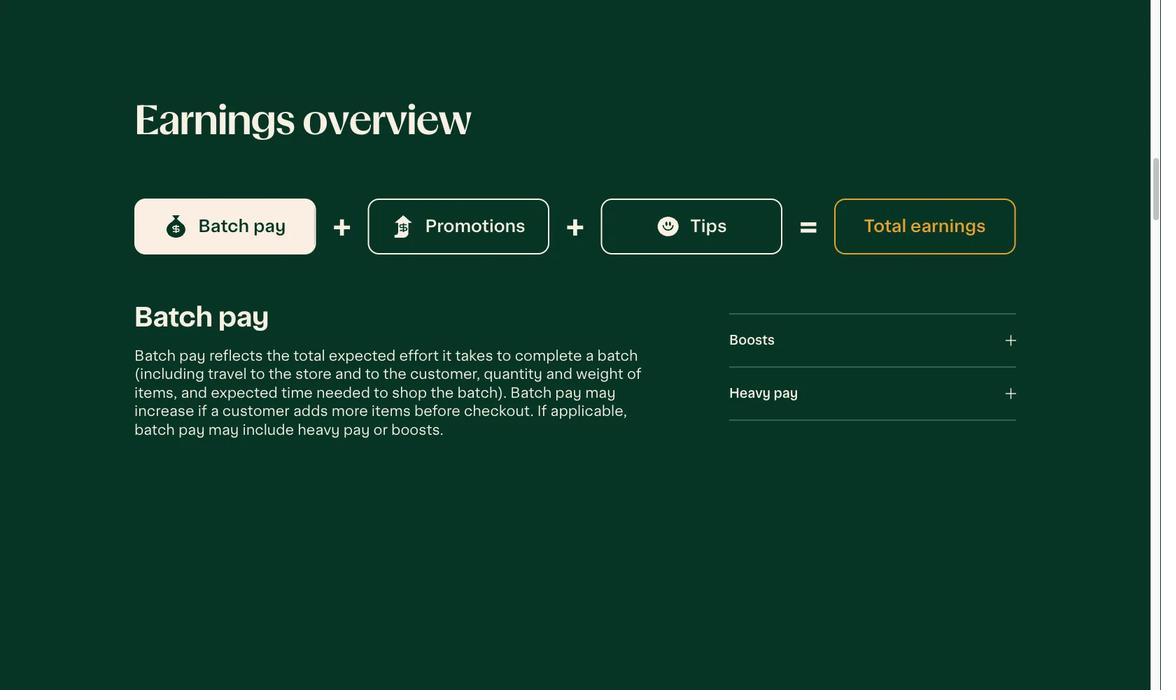 Task type: locate. For each thing, give the bounding box(es) containing it.
of
[[627, 367, 642, 383]]

+ for promotions
[[566, 211, 584, 243]]

the
[[267, 349, 290, 364], [269, 367, 292, 383], [383, 367, 407, 383], [431, 386, 454, 401]]

earnings overview
[[134, 102, 471, 142]]

travel
[[208, 367, 247, 383]]

0 horizontal spatial batch
[[134, 423, 175, 438]]

may
[[585, 386, 616, 401], [208, 423, 239, 438]]

the left total
[[267, 349, 290, 364]]

batch pay
[[198, 218, 286, 236], [134, 304, 269, 332]]

pay
[[253, 218, 286, 236], [218, 304, 269, 332], [179, 349, 206, 364], [555, 386, 582, 401], [774, 387, 798, 401], [179, 423, 205, 438], [344, 423, 370, 438]]

1 horizontal spatial +
[[566, 211, 584, 243]]

batch
[[198, 218, 249, 236], [134, 304, 213, 332], [134, 349, 176, 364], [510, 386, 552, 401]]

and down complete
[[546, 367, 573, 383]]

to up needed
[[365, 367, 380, 383]]

expected
[[329, 349, 396, 364], [211, 386, 278, 401]]

customer
[[222, 404, 290, 420]]

and up needed
[[335, 367, 362, 383]]

to up quantity
[[497, 349, 511, 364]]

heavy
[[298, 423, 340, 438]]

may down the customer
[[208, 423, 239, 438]]

1 vertical spatial a
[[211, 404, 219, 420]]

batch down the increase
[[134, 423, 175, 438]]

time
[[281, 386, 313, 401]]

0 horizontal spatial may
[[208, 423, 239, 438]]

reflects
[[209, 349, 263, 364]]

if
[[198, 404, 207, 420]]

promotions
[[425, 218, 526, 236]]

0 vertical spatial batch
[[597, 349, 638, 364]]

0 horizontal spatial expected
[[211, 386, 278, 401]]

0 horizontal spatial +
[[333, 211, 351, 243]]

1 vertical spatial batch pay
[[134, 304, 269, 332]]

+
[[333, 211, 351, 243], [566, 211, 584, 243]]

1 horizontal spatial expected
[[329, 349, 396, 364]]

0 horizontal spatial and
[[181, 386, 207, 401]]

adds
[[293, 404, 328, 420]]

a
[[586, 349, 594, 364], [211, 404, 219, 420]]

and
[[335, 367, 362, 383], [546, 367, 573, 383], [181, 386, 207, 401]]

1 + from the left
[[333, 211, 351, 243]]

tips
[[690, 218, 727, 236]]

a right if
[[211, 404, 219, 420]]

may down weight
[[585, 386, 616, 401]]

items
[[372, 404, 411, 420]]

weight
[[576, 367, 624, 383]]

the up time
[[269, 367, 292, 383]]

applicable,
[[551, 404, 627, 420]]

increase
[[134, 404, 194, 420]]

0 vertical spatial may
[[585, 386, 616, 401]]

total earnings
[[864, 218, 986, 236]]

expected up needed
[[329, 349, 396, 364]]

1 horizontal spatial may
[[585, 386, 616, 401]]

and up if
[[181, 386, 207, 401]]

1 horizontal spatial a
[[586, 349, 594, 364]]

shop
[[392, 386, 427, 401]]

2 + from the left
[[566, 211, 584, 243]]

customer,
[[410, 367, 480, 383]]

a up weight
[[586, 349, 594, 364]]

=
[[800, 211, 818, 243]]

batch pay reflects the total expected effort it takes to complete a batch (including travel to the store and to the customer, quantity and weight of items, and expected time needed to shop the batch). batch pay may increase if a customer adds more items before checkout. if applicable, batch pay may include heavy pay or boosts.
[[134, 349, 642, 438]]

batch up of
[[597, 349, 638, 364]]

expected up the customer
[[211, 386, 278, 401]]

total
[[864, 218, 907, 236]]

earnings
[[134, 102, 295, 142]]

total
[[293, 349, 325, 364]]

(including
[[134, 367, 204, 383]]

to
[[497, 349, 511, 364], [250, 367, 265, 383], [365, 367, 380, 383], [374, 386, 388, 401]]

heavy pay
[[729, 387, 798, 401]]

batch
[[597, 349, 638, 364], [134, 423, 175, 438]]

boosts.
[[391, 423, 444, 438]]



Task type: vqa. For each thing, say whether or not it's contained in the screenshot.
Rolls
no



Task type: describe. For each thing, give the bounding box(es) containing it.
quantity
[[484, 367, 543, 383]]

store
[[295, 367, 332, 383]]

overview
[[303, 102, 471, 142]]

complete
[[515, 349, 582, 364]]

earnings
[[911, 218, 986, 236]]

to down reflects
[[250, 367, 265, 383]]

include
[[243, 423, 294, 438]]

if
[[537, 404, 547, 420]]

to up items
[[374, 386, 388, 401]]

0 vertical spatial a
[[586, 349, 594, 364]]

the up shop
[[383, 367, 407, 383]]

effort
[[399, 349, 439, 364]]

needed
[[316, 386, 370, 401]]

it
[[442, 349, 452, 364]]

the down customer,
[[431, 386, 454, 401]]

heavy
[[729, 387, 771, 401]]

2 horizontal spatial and
[[546, 367, 573, 383]]

batch).
[[457, 386, 507, 401]]

boosts
[[729, 334, 775, 348]]

items,
[[134, 386, 177, 401]]

more
[[332, 404, 368, 420]]

checkout.
[[464, 404, 534, 420]]

1 vertical spatial batch
[[134, 423, 175, 438]]

+ for batch pay
[[333, 211, 351, 243]]

takes
[[455, 349, 493, 364]]

1 horizontal spatial batch
[[597, 349, 638, 364]]

0 vertical spatial expected
[[329, 349, 396, 364]]

or
[[373, 423, 388, 438]]

1 horizontal spatial and
[[335, 367, 362, 383]]

0 horizontal spatial a
[[211, 404, 219, 420]]

0 vertical spatial batch pay
[[198, 218, 286, 236]]

1 vertical spatial may
[[208, 423, 239, 438]]

before
[[414, 404, 460, 420]]

1 vertical spatial expected
[[211, 386, 278, 401]]



